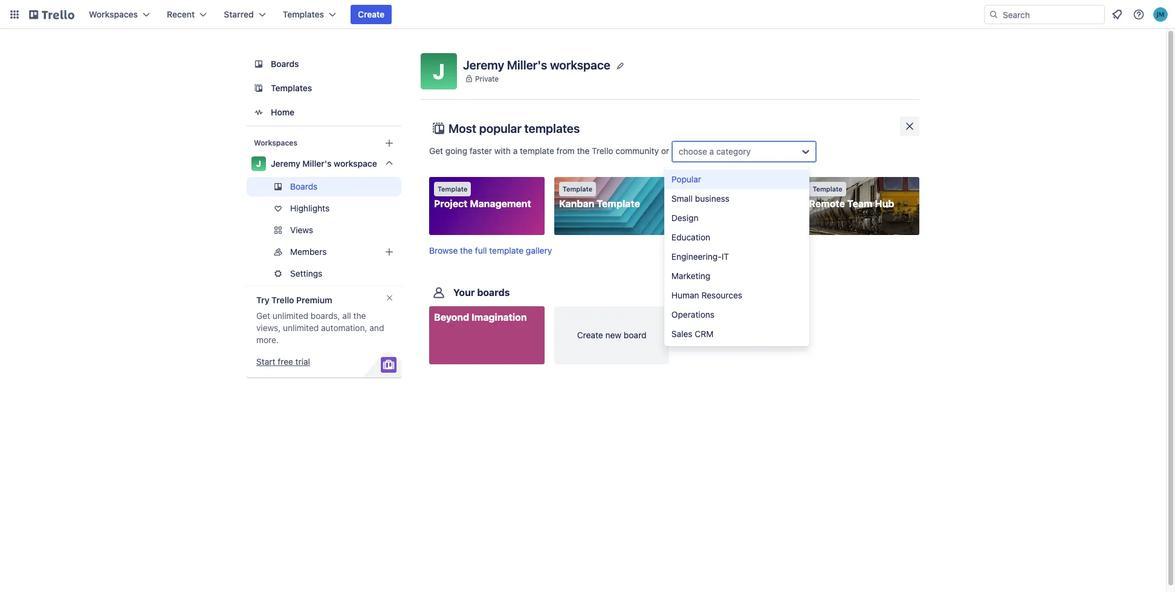 Task type: locate. For each thing, give the bounding box(es) containing it.
the for get going faster with a template from the trello community or
[[577, 146, 590, 156]]

workspaces
[[89, 9, 138, 19], [254, 139, 298, 148]]

project up 'browse'
[[434, 198, 468, 209]]

add image
[[382, 245, 397, 260]]

jeremy up highlights
[[271, 158, 300, 169]]

project inside template project management
[[434, 198, 468, 209]]

templates
[[283, 9, 324, 19], [271, 83, 312, 93]]

resources
[[702, 290, 743, 301]]

human resources
[[672, 290, 743, 301]]

marketing
[[672, 271, 711, 281]]

1 vertical spatial j
[[256, 158, 261, 169]]

start free trial button
[[256, 356, 310, 368]]

trello left community
[[592, 146, 614, 156]]

0 horizontal spatial jeremy miller's workspace
[[271, 158, 377, 169]]

1 project from the left
[[434, 198, 468, 209]]

0 vertical spatial workspaces
[[89, 9, 138, 19]]

j
[[433, 59, 445, 83], [256, 158, 261, 169]]

education
[[672, 232, 711, 243]]

trello right try
[[272, 295, 294, 305]]

jeremy
[[463, 58, 505, 72], [271, 158, 300, 169]]

and
[[370, 323, 384, 333]]

create new board
[[578, 330, 647, 341]]

get up views,
[[256, 311, 270, 321]]

template project management
[[434, 185, 532, 209]]

project left the board
[[719, 198, 753, 209]]

templates right starred popup button
[[283, 9, 324, 19]]

template right full
[[490, 246, 524, 256]]

1 vertical spatial workspace
[[334, 158, 377, 169]]

workspace up highlights link
[[334, 158, 377, 169]]

0 horizontal spatial the
[[354, 311, 366, 321]]

0 horizontal spatial j
[[256, 158, 261, 169]]

template inside template remote team hub
[[813, 185, 843, 193]]

get
[[429, 146, 443, 156], [256, 311, 270, 321]]

going
[[446, 146, 468, 156]]

1 vertical spatial boards link
[[247, 177, 402, 197]]

boards
[[477, 287, 510, 298]]

template down templates
[[520, 146, 555, 156]]

project inside template simple project board
[[719, 198, 753, 209]]

1 horizontal spatial workspaces
[[254, 139, 298, 148]]

template up remote
[[813, 185, 843, 193]]

choose
[[679, 146, 708, 157]]

start
[[256, 357, 276, 367]]

0 vertical spatial miller's
[[507, 58, 548, 72]]

hub
[[876, 198, 895, 209]]

category
[[717, 146, 751, 157]]

template for remote
[[813, 185, 843, 193]]

0 vertical spatial jeremy
[[463, 58, 505, 72]]

operations
[[672, 310, 715, 320]]

the for try trello premium get unlimited boards, all the views, unlimited automation, and more.
[[354, 311, 366, 321]]

workspaces button
[[82, 5, 157, 24]]

the right all
[[354, 311, 366, 321]]

1 horizontal spatial a
[[710, 146, 715, 157]]

1 vertical spatial trello
[[272, 295, 294, 305]]

1 vertical spatial the
[[460, 246, 473, 256]]

0 horizontal spatial workspaces
[[89, 9, 138, 19]]

the
[[577, 146, 590, 156], [460, 246, 473, 256], [354, 311, 366, 321]]

automation,
[[321, 323, 368, 333]]

0 horizontal spatial jeremy
[[271, 158, 300, 169]]

1 vertical spatial templates
[[271, 83, 312, 93]]

2 horizontal spatial the
[[577, 146, 590, 156]]

a right choose
[[710, 146, 715, 157]]

boards link up templates link
[[247, 53, 402, 75]]

1 horizontal spatial jeremy miller's workspace
[[463, 58, 611, 72]]

0 horizontal spatial miller's
[[303, 158, 332, 169]]

boards
[[271, 59, 299, 69], [290, 181, 318, 192]]

the right from
[[577, 146, 590, 156]]

a
[[513, 146, 518, 156], [710, 146, 715, 157]]

home
[[271, 107, 295, 117]]

0 vertical spatial j
[[433, 59, 445, 83]]

start free trial
[[256, 357, 310, 367]]

a right with
[[513, 146, 518, 156]]

most popular templates
[[449, 122, 580, 136]]

unlimited down boards,
[[283, 323, 319, 333]]

views,
[[256, 323, 281, 333]]

1 vertical spatial workspaces
[[254, 139, 298, 148]]

0 horizontal spatial project
[[434, 198, 468, 209]]

recent button
[[160, 5, 214, 24]]

home image
[[252, 105, 266, 120]]

template right kanban
[[597, 198, 641, 209]]

2 vertical spatial the
[[354, 311, 366, 321]]

1 horizontal spatial project
[[719, 198, 753, 209]]

1 vertical spatial jeremy
[[271, 158, 300, 169]]

1 vertical spatial get
[[256, 311, 270, 321]]

template simple project board
[[685, 185, 783, 209]]

template for project
[[438, 185, 468, 193]]

try
[[256, 295, 270, 305]]

choose a category
[[679, 146, 751, 157]]

project
[[434, 198, 468, 209], [719, 198, 753, 209]]

template inside template project management
[[438, 185, 468, 193]]

0 vertical spatial the
[[577, 146, 590, 156]]

starred button
[[217, 5, 273, 24]]

1 horizontal spatial j
[[433, 59, 445, 83]]

0 horizontal spatial trello
[[272, 295, 294, 305]]

unlimited up views,
[[273, 311, 309, 321]]

community
[[616, 146, 659, 156]]

small business
[[672, 194, 730, 204]]

0 vertical spatial get
[[429, 146, 443, 156]]

templates inside popup button
[[283, 9, 324, 19]]

unlimited
[[273, 311, 309, 321], [283, 323, 319, 333]]

recent
[[167, 9, 195, 19]]

j left the "private"
[[433, 59, 445, 83]]

starred
[[224, 9, 254, 19]]

create inside the create button
[[358, 9, 385, 19]]

1 horizontal spatial trello
[[592, 146, 614, 156]]

0 horizontal spatial create
[[358, 9, 385, 19]]

boards right board icon
[[271, 59, 299, 69]]

j down home image
[[256, 158, 261, 169]]

highlights link
[[247, 199, 402, 218]]

gallery
[[526, 246, 552, 256]]

create
[[358, 9, 385, 19], [578, 330, 604, 341]]

new
[[606, 330, 622, 341]]

boards,
[[311, 311, 340, 321]]

1 horizontal spatial create
[[578, 330, 604, 341]]

the inside try trello premium get unlimited boards, all the views, unlimited automation, and more.
[[354, 311, 366, 321]]

workspace down primary element
[[550, 58, 611, 72]]

0 vertical spatial templates
[[283, 9, 324, 19]]

get left going
[[429, 146, 443, 156]]

open information menu image
[[1134, 8, 1146, 21]]

members link
[[247, 243, 402, 262]]

get inside try trello premium get unlimited boards, all the views, unlimited automation, and more.
[[256, 311, 270, 321]]

jeremy miller's workspace up highlights link
[[271, 158, 377, 169]]

create for create new board
[[578, 330, 604, 341]]

1 vertical spatial create
[[578, 330, 604, 341]]

2 project from the left
[[719, 198, 753, 209]]

miller's
[[507, 58, 548, 72], [303, 158, 332, 169]]

0 horizontal spatial get
[[256, 311, 270, 321]]

template up kanban
[[563, 185, 593, 193]]

template down going
[[438, 185, 468, 193]]

jeremy up the "private"
[[463, 58, 505, 72]]

popular
[[672, 174, 702, 185]]

0 vertical spatial create
[[358, 9, 385, 19]]

beyond imagination link
[[429, 307, 545, 365]]

all
[[343, 311, 351, 321]]

premium
[[296, 295, 333, 305]]

1 vertical spatial boards
[[290, 181, 318, 192]]

template
[[438, 185, 468, 193], [563, 185, 593, 193], [688, 185, 718, 193], [813, 185, 843, 193], [597, 198, 641, 209]]

jeremy miller's workspace up the "private"
[[463, 58, 611, 72]]

primary element
[[0, 0, 1176, 29]]

1 horizontal spatial workspace
[[550, 58, 611, 72]]

trello inside try trello premium get unlimited boards, all the views, unlimited automation, and more.
[[272, 295, 294, 305]]

template
[[520, 146, 555, 156], [490, 246, 524, 256]]

0 vertical spatial boards
[[271, 59, 299, 69]]

boards up highlights
[[290, 181, 318, 192]]

jeremy miller (jeremymiller198) image
[[1154, 7, 1169, 22]]

1 horizontal spatial miller's
[[507, 58, 548, 72]]

1 horizontal spatial get
[[429, 146, 443, 156]]

the left full
[[460, 246, 473, 256]]

0 vertical spatial unlimited
[[273, 311, 309, 321]]

your
[[454, 287, 475, 298]]

template up small business
[[688, 185, 718, 193]]

trello
[[592, 146, 614, 156], [272, 295, 294, 305]]

faster
[[470, 146, 492, 156]]

from
[[557, 146, 575, 156]]

workspace
[[550, 58, 611, 72], [334, 158, 377, 169]]

0 vertical spatial boards link
[[247, 53, 402, 75]]

template inside template simple project board
[[688, 185, 718, 193]]

boards link up highlights link
[[247, 177, 402, 197]]

home link
[[247, 102, 402, 123]]

templates up home
[[271, 83, 312, 93]]

0 vertical spatial workspace
[[550, 58, 611, 72]]

boards link
[[247, 53, 402, 75], [247, 177, 402, 197]]

trial
[[296, 357, 310, 367]]



Task type: vqa. For each thing, say whether or not it's contained in the screenshot.
leftmost sm image
no



Task type: describe. For each thing, give the bounding box(es) containing it.
beyond imagination
[[434, 312, 527, 323]]

browse the full template gallery
[[429, 246, 552, 256]]

template board image
[[252, 81, 266, 96]]

0 horizontal spatial workspace
[[334, 158, 377, 169]]

engineering-
[[672, 252, 722, 262]]

popular
[[480, 122, 522, 136]]

0 vertical spatial template
[[520, 146, 555, 156]]

workspaces inside dropdown button
[[89, 9, 138, 19]]

template for simple
[[688, 185, 718, 193]]

your boards
[[454, 287, 510, 298]]

create a workspace image
[[382, 136, 397, 151]]

kanban
[[559, 198, 595, 209]]

0 horizontal spatial a
[[513, 146, 518, 156]]

browse the full template gallery link
[[429, 246, 552, 256]]

switch to… image
[[8, 8, 21, 21]]

search image
[[990, 10, 999, 19]]

business
[[696, 194, 730, 204]]

0 notifications image
[[1111, 7, 1125, 22]]

try trello premium get unlimited boards, all the views, unlimited automation, and more.
[[256, 295, 384, 345]]

small
[[672, 194, 693, 204]]

1 vertical spatial miller's
[[303, 158, 332, 169]]

browse
[[429, 246, 458, 256]]

human
[[672, 290, 700, 301]]

highlights
[[290, 203, 330, 214]]

sales crm
[[672, 329, 714, 339]]

Search field
[[999, 5, 1105, 24]]

members
[[290, 247, 327, 257]]

j inside button
[[433, 59, 445, 83]]

templates button
[[276, 5, 344, 24]]

private
[[475, 74, 499, 83]]

sales
[[672, 329, 693, 339]]

beyond
[[434, 312, 470, 323]]

0 vertical spatial jeremy miller's workspace
[[463, 58, 611, 72]]

views link
[[247, 221, 402, 240]]

back to home image
[[29, 5, 74, 24]]

or
[[662, 146, 670, 156]]

settings
[[290, 269, 323, 279]]

template kanban template
[[559, 185, 641, 209]]

engineering-it
[[672, 252, 730, 262]]

templates link
[[247, 77, 402, 99]]

board image
[[252, 57, 266, 71]]

most
[[449, 122, 477, 136]]

crm
[[695, 329, 714, 339]]

team
[[848, 198, 873, 209]]

template remote team hub
[[810, 185, 895, 209]]

with
[[495, 146, 511, 156]]

views
[[290, 225, 313, 235]]

1 horizontal spatial the
[[460, 246, 473, 256]]

j button
[[421, 53, 457, 90]]

get going faster with a template from the trello community or
[[429, 146, 672, 156]]

create button
[[351, 5, 392, 24]]

full
[[475, 246, 487, 256]]

it
[[722, 252, 730, 262]]

simple
[[685, 198, 717, 209]]

1 boards link from the top
[[247, 53, 402, 75]]

1 vertical spatial template
[[490, 246, 524, 256]]

imagination
[[472, 312, 527, 323]]

2 boards link from the top
[[247, 177, 402, 197]]

free
[[278, 357, 293, 367]]

0 vertical spatial trello
[[592, 146, 614, 156]]

create for create
[[358, 9, 385, 19]]

1 vertical spatial unlimited
[[283, 323, 319, 333]]

settings link
[[247, 264, 402, 284]]

more.
[[256, 335, 279, 345]]

template for kanban
[[563, 185, 593, 193]]

management
[[470, 198, 532, 209]]

templates
[[525, 122, 580, 136]]

remote
[[810, 198, 846, 209]]

board
[[755, 198, 783, 209]]

board
[[624, 330, 647, 341]]

1 vertical spatial jeremy miller's workspace
[[271, 158, 377, 169]]

design
[[672, 213, 699, 223]]

1 horizontal spatial jeremy
[[463, 58, 505, 72]]



